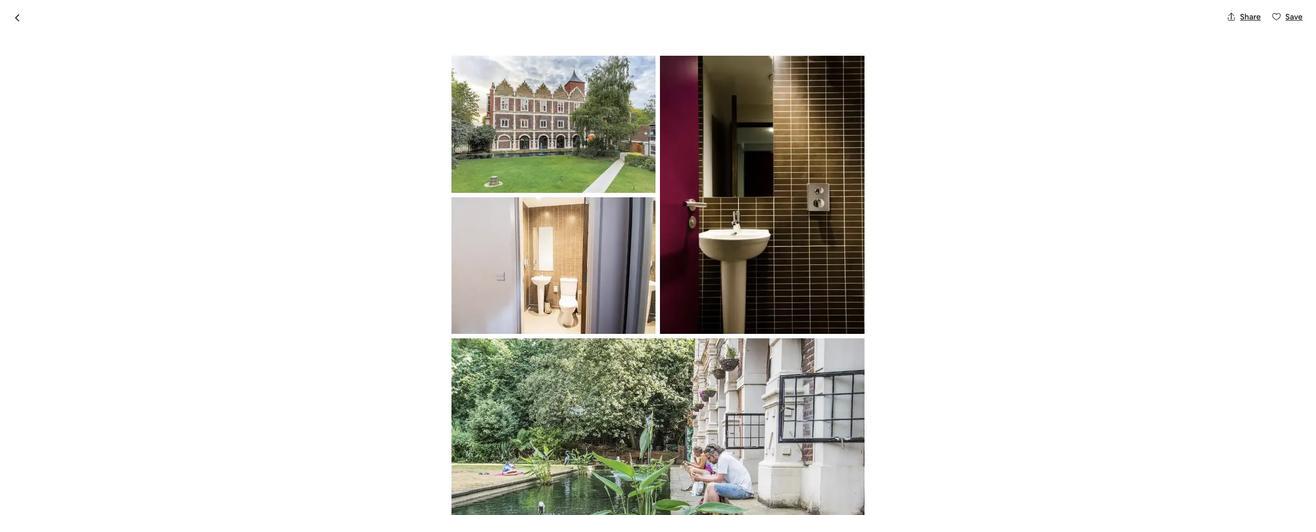 Task type: locate. For each thing, give the bounding box(es) containing it.
hosted
[[424, 395, 465, 410]]

united
[[411, 80, 436, 90]]

·
[[471, 413, 473, 425]]

baths
[[516, 413, 539, 425]]

comparision of holland park house in 1896 and 2014 image
[[819, 245, 971, 377]]

before
[[796, 425, 820, 435]]

total
[[776, 425, 794, 435]]

dialog
[[0, 0, 1317, 515]]

nature
[[346, 395, 386, 410]]

$1,044
[[776, 408, 814, 424]]

common
[[389, 472, 421, 482]]

suite
[[368, 57, 402, 76]]

listing image 1 image
[[452, 56, 656, 193], [452, 56, 656, 193]]

1
[[447, 413, 451, 425]]

suited
[[511, 472, 533, 482]]

learn more about the host, nobel. image
[[679, 395, 710, 426], [679, 395, 710, 426]]

dedicated
[[382, 458, 426, 469]]

listing image 4 image
[[452, 339, 865, 515], [452, 339, 865, 515]]

that's
[[472, 472, 492, 482]]

en-suite garden room in oldest house of kensington image 2 image
[[663, 104, 815, 240]]

england,
[[377, 80, 409, 90]]

en-suite garden room in oldest house of kensington image 3 image
[[663, 245, 815, 377]]

dedicated workspace a common area with wifi that's well-suited for working.
[[382, 458, 577, 482]]

listing image 2 image
[[661, 56, 865, 334], [661, 56, 865, 334]]

lodge
[[388, 395, 421, 410]]

workspace
[[428, 458, 474, 469]]

in
[[502, 57, 514, 76]]

shared
[[486, 413, 514, 425]]

listing image 3 image
[[452, 197, 656, 334], [452, 197, 656, 334]]

room
[[459, 57, 499, 76]]

$1,044 total before taxes
[[776, 408, 841, 435]]

london,
[[346, 80, 376, 90]]

by nobel
[[467, 395, 518, 410]]

dialog containing share
[[0, 0, 1317, 515]]

wifi
[[458, 472, 470, 482]]



Task type: vqa. For each thing, say whether or not it's contained in the screenshot.
the · inside The Roxbury, New York Featured In Dezeen 5 Nights · Jan 29 – Feb 3 $3,503 Total Before Taxes
no



Task type: describe. For each thing, give the bounding box(es) containing it.
for
[[535, 472, 545, 482]]

Start your search search field
[[575, 9, 742, 36]]

12/27/2023
[[783, 463, 823, 473]]

area
[[423, 472, 439, 482]]

house
[[566, 57, 609, 76]]

12/27/2023 button
[[776, 448, 956, 479]]

en-suite garden room in oldest house of kensington london, england, united kingdom
[[346, 57, 707, 90]]

share
[[1241, 12, 1262, 22]]

share button
[[1223, 7, 1266, 26]]

oldest
[[517, 57, 563, 76]]

en-
[[346, 57, 368, 76]]

save button
[[1268, 7, 1308, 26]]

kensington
[[630, 57, 707, 76]]

bed
[[453, 413, 469, 425]]

nature lodge hosted by nobel 1 bed · 13 shared baths
[[346, 395, 539, 425]]

kingdom
[[437, 80, 471, 90]]

13
[[475, 413, 484, 425]]

taxes
[[822, 425, 841, 435]]

en-suite garden room in oldest house of kensington image 1 image
[[346, 104, 658, 377]]

with
[[440, 472, 456, 482]]

en-suite garden room in oldest house of kensington image 4 image
[[819, 104, 971, 240]]

a
[[382, 472, 387, 482]]

well-
[[494, 472, 511, 482]]

garden
[[405, 57, 456, 76]]

save
[[1286, 12, 1303, 22]]

london, england, united kingdom button
[[346, 79, 471, 90]]

working.
[[547, 472, 577, 482]]

of
[[612, 57, 627, 76]]



